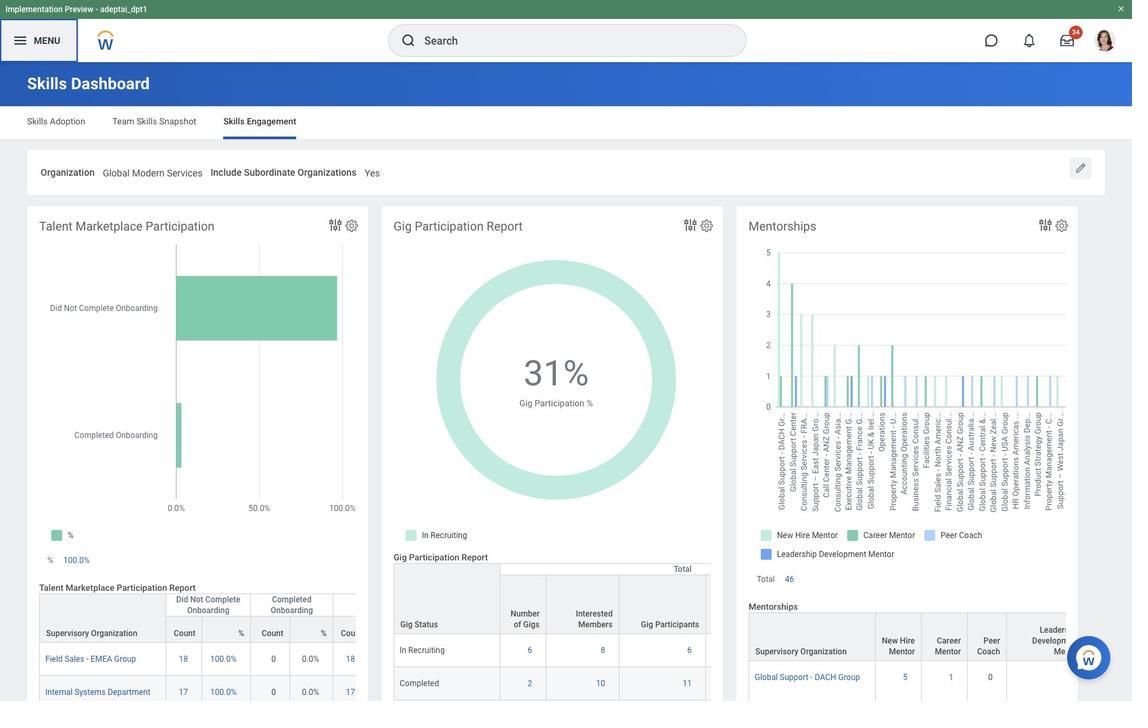 Task type: vqa. For each thing, say whether or not it's contained in the screenshot.
THE COMPLETED
yes



Task type: locate. For each thing, give the bounding box(es) containing it.
31% main content
[[0, 62, 1132, 701]]

6
[[528, 646, 532, 656], [687, 646, 692, 656]]

mentor down 'development' on the right of the page
[[1054, 648, 1080, 657]]

0 vertical spatial 0.0% button
[[302, 654, 321, 665]]

0 horizontal spatial onboarding
[[187, 606, 229, 616]]

mentor down career
[[935, 648, 961, 657]]

completed element
[[400, 677, 439, 689]]

1 horizontal spatial total
[[674, 565, 692, 574]]

1 horizontal spatial % column header
[[290, 595, 333, 644]]

status
[[415, 620, 438, 630]]

2 onboarding from the left
[[271, 606, 313, 616]]

coach
[[977, 648, 1000, 657]]

group right emea
[[114, 655, 136, 664]]

1 vertical spatial supervisory organization
[[755, 648, 847, 657]]

0 horizontal spatial group
[[114, 655, 136, 664]]

organization down the adoption
[[41, 167, 95, 178]]

2 17 from the left
[[346, 688, 355, 698]]

supervisory organization button down talent marketplace participation report
[[40, 595, 166, 643]]

team skills snapshot
[[112, 116, 196, 126]]

supervisory organization column header for row containing count
[[39, 594, 166, 644]]

1 configure and view chart data image from the left
[[682, 217, 699, 233]]

onboarding
[[187, 606, 229, 616], [271, 606, 313, 616]]

0 horizontal spatial 6 button
[[528, 645, 534, 656]]

-
[[95, 5, 98, 14], [86, 655, 89, 664], [811, 673, 813, 683]]

18 button
[[179, 654, 190, 665], [346, 654, 357, 665]]

0 vertical spatial 0
[[271, 655, 276, 664]]

1 18 from the left
[[179, 655, 188, 664]]

1 vertical spatial completed
[[400, 679, 439, 689]]

2 18 from the left
[[346, 655, 355, 664]]

number of gigs column header
[[501, 564, 546, 635]]

2 count from the left
[[262, 629, 283, 639]]

- inside the talent marketplace participation element
[[86, 655, 89, 664]]

global inside row
[[755, 673, 778, 683]]

11 button
[[683, 679, 694, 689]]

gig participants column header
[[620, 564, 706, 635]]

1 vertical spatial 0
[[988, 673, 993, 683]]

- left dach
[[811, 673, 813, 683]]

0 vertical spatial group
[[114, 655, 136, 664]]

34 button
[[1052, 26, 1083, 55]]

2 talent from the top
[[39, 583, 63, 593]]

row containing in recruiting
[[394, 635, 866, 668]]

0 vertical spatial 0 button
[[271, 654, 278, 665]]

1 vertical spatial talent
[[39, 583, 63, 593]]

1 vertical spatial 0.0% button
[[302, 687, 321, 698]]

0 horizontal spatial completed
[[272, 595, 312, 605]]

0 horizontal spatial 18
[[179, 655, 188, 664]]

2 vertical spatial organization
[[801, 648, 847, 657]]

supervisory
[[46, 629, 89, 639], [755, 648, 799, 657]]

supervisory organization up field sales - emea group link
[[46, 629, 137, 639]]

1 18 button from the left
[[179, 654, 190, 665]]

0 vertical spatial supervisory
[[46, 629, 89, 639]]

mentor inside 'column header'
[[935, 648, 961, 657]]

organization up dach
[[801, 648, 847, 657]]

talent
[[39, 219, 73, 233], [39, 583, 63, 593]]

global modern services
[[103, 168, 202, 179]]

0 vertical spatial mentorships
[[749, 219, 816, 233]]

1 horizontal spatial % button
[[290, 617, 333, 643]]

2 % button from the left
[[290, 617, 333, 643]]

2 horizontal spatial mentor
[[1054, 648, 1080, 657]]

% button down the 'completed onboarding'
[[290, 617, 333, 643]]

1 horizontal spatial supervisory
[[755, 648, 799, 657]]

gig status
[[400, 620, 438, 630]]

1 horizontal spatial supervisory organization button
[[749, 614, 875, 661]]

inbox large image
[[1061, 34, 1074, 47]]

0 vertical spatial global
[[103, 168, 130, 179]]

organization up emea
[[91, 629, 137, 639]]

1 horizontal spatial 18
[[346, 655, 355, 664]]

1 vertical spatial supervisory
[[755, 648, 799, 657]]

internal systems department link
[[45, 685, 150, 698]]

interested members button
[[546, 576, 619, 634]]

onboarding inside popup button
[[271, 606, 313, 616]]

count button
[[166, 617, 202, 643], [251, 617, 289, 643], [333, 617, 369, 643]]

interested
[[576, 610, 613, 619]]

0.0% button
[[302, 654, 321, 665], [302, 687, 321, 698]]

1 horizontal spatial 6 button
[[687, 645, 694, 656]]

2 vertical spatial 100.0% button
[[210, 687, 239, 698]]

1 horizontal spatial count
[[262, 629, 283, 639]]

talent for talent marketplace participation
[[39, 219, 73, 233]]

gig left status
[[400, 620, 413, 630]]

- for emea
[[86, 655, 89, 664]]

2 horizontal spatial count button
[[333, 617, 369, 643]]

0 horizontal spatial -
[[86, 655, 89, 664]]

global left modern
[[103, 168, 130, 179]]

completed inside gig participation report 'element'
[[400, 679, 439, 689]]

0 vertical spatial supervisory organization
[[46, 629, 137, 639]]

gig participation report element
[[381, 206, 866, 701]]

supervisory inside the talent marketplace participation element
[[46, 629, 89, 639]]

6 button
[[528, 645, 534, 656], [687, 645, 694, 656]]

peer
[[984, 637, 1000, 646]]

2 mentor from the left
[[935, 648, 961, 657]]

configure and view chart data image for gig participation report
[[682, 217, 699, 233]]

configure and view chart data image
[[327, 217, 344, 233]]

department
[[108, 688, 150, 698]]

count column header left complete on the left of the page
[[166, 595, 202, 644]]

1 vertical spatial total button
[[333, 595, 417, 616]]

100.0% for -
[[210, 655, 237, 664]]

organization
[[41, 167, 95, 178], [91, 629, 137, 639], [801, 648, 847, 657]]

1 horizontal spatial configure and view chart data image
[[1038, 217, 1054, 233]]

complete
[[205, 595, 240, 605]]

supervisory up support
[[755, 648, 799, 657]]

2 vertical spatial 0
[[271, 688, 276, 698]]

2 6 button from the left
[[687, 645, 694, 656]]

2 configure and view chart data image from the left
[[1038, 217, 1054, 233]]

0 horizontal spatial supervisory
[[46, 629, 89, 639]]

career mentor column header
[[922, 613, 968, 662]]

organization inside the talent marketplace participation element
[[91, 629, 137, 639]]

row containing internal systems department
[[39, 677, 418, 701]]

1 count button from the left
[[166, 617, 202, 643]]

count column header
[[166, 595, 202, 644], [251, 595, 290, 644]]

1 horizontal spatial -
[[95, 5, 98, 14]]

tab list containing skills adoption
[[14, 107, 1119, 139]]

search image
[[400, 32, 416, 49]]

2
[[528, 679, 532, 689]]

total button up gig participants popup button
[[501, 564, 865, 575]]

1 0.0% from the top
[[302, 655, 319, 664]]

0 for 17
[[271, 688, 276, 698]]

supervisory organization button
[[40, 595, 166, 643], [749, 614, 875, 661]]

1 vertical spatial mentorships
[[749, 602, 798, 612]]

organization inside the mentorships element
[[801, 648, 847, 657]]

0 horizontal spatial configure and view chart data image
[[682, 217, 699, 233]]

participation for 31% gig participation %
[[535, 399, 585, 409]]

systems
[[75, 688, 106, 698]]

1 horizontal spatial 6
[[687, 646, 692, 656]]

1 count column header from the left
[[166, 595, 202, 644]]

internal systems department
[[45, 688, 150, 698]]

46
[[785, 575, 794, 584]]

count
[[174, 629, 195, 639], [262, 629, 283, 639], [341, 629, 363, 639]]

0 horizontal spatial total button
[[333, 595, 417, 616]]

% inside the 31% gig participation %
[[587, 399, 593, 409]]

1 talent from the top
[[39, 219, 73, 233]]

1 vertical spatial 0.0%
[[302, 688, 319, 698]]

17 button
[[179, 687, 190, 698], [346, 687, 357, 698]]

0 inside the mentorships element
[[988, 673, 993, 683]]

group inside the talent marketplace participation element
[[114, 655, 136, 664]]

1 horizontal spatial completed
[[400, 679, 439, 689]]

1 vertical spatial global
[[755, 673, 778, 683]]

row containing completed
[[394, 668, 866, 701]]

supervisory for row containing count
[[46, 629, 89, 639]]

skills for skills engagement
[[223, 116, 245, 126]]

2 vertical spatial 0 button
[[271, 687, 278, 698]]

completed inside the 'completed onboarding'
[[272, 595, 312, 605]]

2 0.0% button from the top
[[302, 687, 321, 698]]

row
[[394, 564, 866, 635], [394, 564, 866, 635], [39, 594, 418, 644], [39, 595, 418, 644], [749, 613, 1126, 662], [394, 635, 866, 668], [39, 643, 418, 677], [749, 662, 1126, 701], [394, 668, 866, 701], [39, 677, 418, 701], [394, 701, 866, 701]]

skills up skills adoption
[[27, 74, 67, 93]]

0 for 18
[[271, 655, 276, 664]]

1 horizontal spatial 17 button
[[346, 687, 357, 698]]

gig down 31%
[[519, 399, 533, 409]]

row containing global support - dach group
[[749, 662, 1126, 701]]

total button up gig status
[[333, 595, 417, 616]]

1 17 from the left
[[179, 688, 188, 698]]

menu banner
[[0, 0, 1132, 62]]

organization for supervisory organization column header associated with row containing global support - dach group
[[801, 648, 847, 657]]

0 horizontal spatial mentor
[[889, 648, 915, 657]]

0 horizontal spatial count button
[[166, 617, 202, 643]]

gig inside the 31% gig participation %
[[519, 399, 533, 409]]

configure and view chart data image left configure gig participation report icon
[[682, 217, 699, 233]]

0 horizontal spatial 6
[[528, 646, 532, 656]]

1 horizontal spatial onboarding
[[271, 606, 313, 616]]

configure talent marketplace participation image
[[344, 218, 359, 233]]

100.0% button
[[63, 555, 92, 566], [210, 654, 239, 665], [210, 687, 239, 698]]

hire
[[900, 637, 915, 646]]

gig participants
[[641, 620, 699, 630]]

skills
[[27, 74, 67, 93], [27, 116, 48, 126], [137, 116, 157, 126], [223, 116, 245, 126]]

1 button
[[949, 673, 956, 683]]

0 vertical spatial talent
[[39, 219, 73, 233]]

18 down did
[[179, 655, 188, 664]]

mentor inside leadership development mentor
[[1054, 648, 1080, 657]]

supervisory organization up global support - dach group link at the bottom right
[[755, 648, 847, 657]]

gig inside popup button
[[641, 620, 653, 630]]

1 horizontal spatial supervisory organization column header
[[749, 613, 876, 662]]

2 count column header from the left
[[251, 595, 290, 644]]

supervisory organization column header
[[39, 594, 166, 644], [749, 613, 876, 662]]

configure and view chart data image inside gig participation report 'element'
[[682, 217, 699, 233]]

1 horizontal spatial global
[[755, 673, 778, 683]]

supervisory organization button up global support - dach group link at the bottom right
[[749, 614, 875, 661]]

row containing total
[[394, 564, 866, 635]]

18 for second 18 button from left
[[346, 655, 355, 664]]

0 vertical spatial 0.0%
[[302, 655, 319, 664]]

1 % column header from the left
[[202, 595, 251, 644]]

0 horizontal spatial 17
[[179, 688, 188, 698]]

1 vertical spatial marketplace
[[66, 583, 115, 593]]

2 horizontal spatial total
[[757, 575, 775, 584]]

leadership development mentor image
[[1013, 673, 1081, 683]]

1 vertical spatial 0 button
[[988, 673, 995, 683]]

total inside gig participation report 'element'
[[674, 565, 692, 574]]

% column header
[[202, 595, 251, 644], [290, 595, 333, 644]]

tab list
[[14, 107, 1119, 139]]

- inside the mentorships element
[[811, 673, 813, 683]]

2 18 button from the left
[[346, 654, 357, 665]]

0.0% button for 17
[[302, 687, 321, 698]]

10
[[596, 679, 605, 689]]

global left support
[[755, 673, 778, 683]]

0 horizontal spatial supervisory organization
[[46, 629, 137, 639]]

total inside the mentorships element
[[757, 575, 775, 584]]

46 button
[[785, 574, 796, 585]]

18 button left in
[[346, 654, 357, 665]]

mentor down hire
[[889, 648, 915, 657]]

1 vertical spatial organization
[[91, 629, 137, 639]]

supervisory inside the mentorships element
[[755, 648, 799, 657]]

6 button down 'gigs' at the left bottom
[[528, 645, 534, 656]]

18
[[179, 655, 188, 664], [346, 655, 355, 664]]

3 mentor from the left
[[1054, 648, 1080, 657]]

34
[[1072, 28, 1080, 36]]

1 count from the left
[[174, 629, 195, 639]]

1 horizontal spatial group
[[838, 673, 860, 683]]

mentor inside new hire mentor
[[889, 648, 915, 657]]

supervisory organization column header for row containing global support - dach group
[[749, 613, 876, 662]]

not
[[190, 595, 203, 605]]

6 down 'gigs' at the left bottom
[[528, 646, 532, 656]]

skills left the adoption
[[27, 116, 48, 126]]

0 vertical spatial marketplace
[[76, 219, 143, 233]]

1 vertical spatial report
[[462, 552, 488, 563]]

8
[[601, 646, 605, 656]]

18 button down did not complete onboarding
[[179, 654, 190, 665]]

group right dach
[[838, 673, 860, 683]]

1 horizontal spatial 18 button
[[346, 654, 357, 665]]

2 horizontal spatial -
[[811, 673, 813, 683]]

1 % button from the left
[[202, 617, 250, 643]]

1 horizontal spatial supervisory organization
[[755, 648, 847, 657]]

0 horizontal spatial 18 button
[[179, 654, 190, 665]]

in recruiting element
[[400, 643, 445, 656]]

group inside the mentorships element
[[838, 673, 860, 683]]

1 horizontal spatial 17
[[346, 688, 355, 698]]

mentor
[[889, 648, 915, 657], [935, 648, 961, 657], [1054, 648, 1080, 657]]

2 17 button from the left
[[346, 687, 357, 698]]

2 0.0% from the top
[[302, 688, 319, 698]]

6 button down participants
[[687, 645, 694, 656]]

%
[[587, 399, 593, 409], [47, 556, 53, 565], [238, 629, 244, 639], [321, 629, 327, 639]]

participation inside the 31% gig participation %
[[535, 399, 585, 409]]

2 vertical spatial -
[[811, 673, 813, 683]]

0 horizontal spatial count
[[174, 629, 195, 639]]

0.0%
[[302, 655, 319, 664], [302, 688, 319, 698]]

2 gig participation report from the top
[[394, 552, 488, 563]]

Search Workday  search field
[[424, 26, 718, 55]]

subordinate
[[244, 167, 295, 178]]

1 vertical spatial 100.0% button
[[210, 654, 239, 665]]

include
[[211, 167, 242, 178]]

1 vertical spatial group
[[838, 673, 860, 683]]

new hire mentor column header
[[876, 613, 922, 662]]

gig
[[394, 219, 412, 233], [519, 399, 533, 409], [394, 552, 407, 563], [400, 620, 413, 630], [641, 620, 653, 630]]

1 horizontal spatial count column header
[[251, 595, 290, 644]]

supervisory organization button for row containing global support - dach group
[[749, 614, 875, 661]]

career mentor button
[[922, 614, 967, 661]]

2 vertical spatial report
[[169, 583, 196, 593]]

2 horizontal spatial count
[[341, 629, 363, 639]]

0 horizontal spatial 17 button
[[179, 687, 190, 698]]

global inside text field
[[103, 168, 130, 179]]

2 vertical spatial 100.0%
[[210, 688, 237, 698]]

1 0.0% button from the top
[[302, 654, 321, 665]]

include subordinate organizations
[[211, 167, 357, 178]]

1 onboarding from the left
[[187, 606, 229, 616]]

1 vertical spatial -
[[86, 655, 89, 664]]

supervisory organization column header up global support - dach group link at the bottom right
[[749, 613, 876, 662]]

total inside the talent marketplace participation element
[[366, 606, 384, 616]]

number
[[511, 610, 540, 619]]

1 vertical spatial gig participation report
[[394, 552, 488, 563]]

0 horizontal spatial total
[[366, 606, 384, 616]]

preview
[[65, 5, 93, 14]]

17 for 2nd the 17 button from the right
[[179, 688, 188, 698]]

100.0%
[[63, 556, 90, 565], [210, 655, 237, 664], [210, 688, 237, 698]]

2 % column header from the left
[[290, 595, 333, 644]]

gig left participants
[[641, 620, 653, 630]]

0 horizontal spatial supervisory organization column header
[[39, 594, 166, 644]]

- for adeptai_dpt1
[[95, 5, 98, 14]]

0 horizontal spatial supervisory organization button
[[40, 595, 166, 643]]

- right preview
[[95, 5, 98, 14]]

% button down complete on the left of the page
[[202, 617, 250, 643]]

2 mentorships from the top
[[749, 602, 798, 612]]

0 horizontal spatial % column header
[[202, 595, 251, 644]]

0 horizontal spatial % button
[[202, 617, 250, 643]]

0 horizontal spatial global
[[103, 168, 130, 179]]

support
[[780, 673, 809, 683]]

1 vertical spatial 100.0%
[[210, 655, 237, 664]]

1 horizontal spatial total button
[[501, 564, 865, 575]]

1 horizontal spatial mentor
[[935, 648, 961, 657]]

0 vertical spatial gig participation report
[[394, 219, 523, 233]]

supervisory up sales on the left bottom of the page
[[46, 629, 89, 639]]

supervisory organization column header down talent marketplace participation report
[[39, 594, 166, 644]]

configure and view chart data image
[[682, 217, 699, 233], [1038, 217, 1054, 233]]

1 gig participation report from the top
[[394, 219, 523, 233]]

count column header right complete on the left of the page
[[251, 595, 290, 644]]

new hire mentor
[[882, 637, 915, 657]]

supervisory organization inside the mentorships element
[[755, 648, 847, 657]]

- right sales on the left bottom of the page
[[86, 655, 89, 664]]

0 horizontal spatial count column header
[[166, 595, 202, 644]]

cell
[[706, 635, 772, 668], [706, 668, 772, 701], [394, 701, 501, 701], [501, 701, 546, 701], [546, 701, 620, 701], [620, 701, 706, 701], [706, 701, 772, 701]]

mentorships
[[749, 219, 816, 233], [749, 602, 798, 612]]

Yes text field
[[365, 160, 380, 183]]

1 mentor from the left
[[889, 648, 915, 657]]

0 vertical spatial completed
[[272, 595, 312, 605]]

supervisory organization inside the talent marketplace participation element
[[46, 629, 137, 639]]

configure and view chart data image left the configure mentorships icon
[[1038, 217, 1054, 233]]

skills left engagement
[[223, 116, 245, 126]]

0 vertical spatial -
[[95, 5, 98, 14]]

total
[[674, 565, 692, 574], [757, 575, 775, 584], [366, 606, 384, 616]]

18 left in
[[346, 655, 355, 664]]

0
[[271, 655, 276, 664], [988, 673, 993, 683], [271, 688, 276, 698]]

report
[[487, 219, 523, 233], [462, 552, 488, 563], [169, 583, 196, 593]]

- inside menu banner
[[95, 5, 98, 14]]

1 horizontal spatial count button
[[251, 617, 289, 643]]

marketplace
[[76, 219, 143, 233], [66, 583, 115, 593]]

6 down participants
[[687, 646, 692, 656]]



Task type: describe. For each thing, give the bounding box(es) containing it.
1
[[949, 673, 954, 683]]

adeptai_dpt1
[[100, 5, 147, 14]]

100.0% button for department
[[210, 687, 239, 698]]

18 for 2nd 18 button from right
[[179, 655, 188, 664]]

profile logan mcneil image
[[1094, 30, 1116, 54]]

recruiting
[[408, 646, 445, 656]]

adoption
[[50, 116, 85, 126]]

row containing leadership development mentor
[[749, 613, 1126, 662]]

peer coach
[[977, 637, 1000, 657]]

mentor for development
[[1054, 648, 1080, 657]]

sales
[[65, 655, 84, 664]]

global support - dach group
[[755, 673, 860, 683]]

0 vertical spatial 100.0% button
[[63, 555, 92, 566]]

field sales - emea group link
[[45, 652, 136, 664]]

completed onboarding button
[[251, 595, 333, 616]]

0.0% button for 18
[[302, 654, 321, 665]]

menu
[[34, 35, 60, 46]]

leadership
[[1040, 626, 1080, 635]]

17 for first the 17 button from right
[[346, 688, 355, 698]]

talent marketplace participation report
[[39, 583, 196, 593]]

2 6 from the left
[[687, 646, 692, 656]]

- for dach
[[811, 673, 813, 683]]

new hire mentor button
[[876, 614, 921, 661]]

1 17 button from the left
[[179, 687, 190, 698]]

talent for talent marketplace participation report
[[39, 583, 63, 593]]

organizations
[[298, 167, 357, 178]]

3 count from the left
[[341, 629, 363, 639]]

2 button
[[528, 679, 534, 689]]

row containing number of gigs
[[394, 564, 866, 635]]

supervisory organization for row containing global support - dach group
[[755, 648, 847, 657]]

31% button
[[524, 350, 591, 397]]

peer coach button
[[968, 614, 1006, 661]]

number of gigs
[[511, 610, 540, 630]]

gig status column header
[[394, 564, 501, 635]]

gig inside popup button
[[400, 620, 413, 630]]

implementation
[[5, 5, 63, 14]]

mentorships element
[[737, 206, 1126, 701]]

close environment banner image
[[1117, 5, 1125, 13]]

0 vertical spatial organization
[[41, 167, 95, 178]]

global for global modern services
[[103, 168, 130, 179]]

field sales - emea group
[[45, 655, 136, 664]]

skills engagement
[[223, 116, 296, 126]]

100.0% button for -
[[210, 654, 239, 665]]

11
[[683, 679, 692, 689]]

participants
[[655, 620, 699, 630]]

did not complete onboarding
[[176, 595, 240, 616]]

implementation preview -   adeptai_dpt1
[[5, 5, 147, 14]]

snapshot
[[159, 116, 196, 126]]

global for global support - dach group
[[755, 673, 778, 683]]

5 button
[[903, 673, 910, 683]]

row containing did not complete onboarding
[[39, 594, 418, 644]]

skills dashboard
[[27, 74, 150, 93]]

engagement
[[247, 116, 296, 126]]

0 vertical spatial 100.0%
[[63, 556, 90, 565]]

31%
[[524, 353, 589, 394]]

field
[[45, 655, 63, 664]]

10 button
[[596, 679, 607, 689]]

configure gig participation report image
[[699, 218, 714, 233]]

interested members column header
[[546, 564, 620, 635]]

talent marketplace participation
[[39, 219, 215, 233]]

peer coach column header
[[968, 613, 1007, 662]]

gigs
[[523, 620, 540, 630]]

group for global support - dach group
[[838, 673, 860, 683]]

1 mentorships from the top
[[749, 219, 816, 233]]

skills for skills adoption
[[27, 116, 48, 126]]

of
[[514, 620, 521, 630]]

development
[[1032, 637, 1080, 646]]

completed onboarding
[[271, 595, 313, 616]]

0.0% for 17
[[302, 688, 319, 698]]

3 count button from the left
[[333, 617, 369, 643]]

organization for supervisory organization column header corresponding to row containing count
[[91, 629, 137, 639]]

completed for completed onboarding
[[272, 595, 312, 605]]

% button for first % column header from the right
[[290, 617, 333, 643]]

gig status button
[[394, 564, 500, 634]]

new
[[882, 637, 898, 646]]

configure mentorships image
[[1054, 218, 1069, 233]]

0 vertical spatial total button
[[501, 564, 865, 575]]

0 vertical spatial report
[[487, 219, 523, 233]]

gig participants button
[[620, 576, 705, 634]]

talent marketplace participation element
[[27, 206, 418, 701]]

modern
[[132, 168, 164, 179]]

0.0% for 18
[[302, 655, 319, 664]]

did
[[176, 595, 188, 605]]

2 count button from the left
[[251, 617, 289, 643]]

% button for second % column header from right
[[202, 617, 250, 643]]

team
[[112, 116, 134, 126]]

group for field sales - emea group
[[114, 655, 136, 664]]

tab list inside 31% main content
[[14, 107, 1119, 139]]

1 6 from the left
[[528, 646, 532, 656]]

emea
[[91, 655, 112, 664]]

dach
[[815, 673, 836, 683]]

organization element
[[103, 159, 202, 184]]

justify image
[[12, 32, 28, 49]]

include subordinate organizations element
[[365, 159, 380, 184]]

1 6 button from the left
[[528, 645, 534, 656]]

yes
[[365, 168, 380, 179]]

supervisory organization button for row containing count
[[40, 595, 166, 643]]

skills right team
[[137, 116, 157, 126]]

supervisory for row containing global support - dach group
[[755, 648, 799, 657]]

0 button for 17
[[271, 687, 278, 698]]

31% gig participation %
[[519, 353, 593, 409]]

supervisory organization for row containing count
[[46, 629, 137, 639]]

number of gigs button
[[501, 576, 546, 634]]

0 for 5
[[988, 673, 993, 683]]

skills adoption
[[27, 116, 85, 126]]

edit image
[[1074, 162, 1088, 175]]

row containing count
[[39, 595, 418, 644]]

participation for talent marketplace participation
[[146, 219, 215, 233]]

career mentor
[[935, 637, 961, 657]]

skills for skills dashboard
[[27, 74, 67, 93]]

gig right 'configure talent marketplace participation' image
[[394, 219, 412, 233]]

0 button for 5
[[988, 673, 995, 683]]

participation for talent marketplace participation report
[[117, 583, 167, 593]]

members
[[578, 620, 613, 630]]

5
[[903, 673, 908, 683]]

internal
[[45, 688, 73, 698]]

onboarding inside did not complete onboarding
[[187, 606, 229, 616]]

menu button
[[0, 19, 78, 62]]

report inside the talent marketplace participation element
[[169, 583, 196, 593]]

services
[[167, 168, 202, 179]]

marketplace for talent marketplace participation report
[[66, 583, 115, 593]]

interested members
[[576, 610, 613, 630]]

global support - dach group link
[[755, 671, 860, 683]]

notifications large image
[[1023, 34, 1036, 47]]

gig up the gig status popup button
[[394, 552, 407, 563]]

100.0% for department
[[210, 688, 237, 698]]

in recruiting
[[400, 646, 445, 656]]

8 button
[[601, 645, 607, 656]]

dashboard
[[71, 74, 150, 93]]

mentor for hire
[[889, 648, 915, 657]]

configure and view chart data image for mentorships
[[1038, 217, 1054, 233]]

career
[[937, 637, 961, 646]]

Global Modern Services text field
[[103, 160, 202, 183]]

leadership development mentor button
[[1007, 614, 1086, 661]]

leadership development mentor
[[1032, 626, 1080, 657]]

completed for completed element
[[400, 679, 439, 689]]

did not complete onboarding button
[[166, 595, 250, 616]]

marketplace for talent marketplace participation
[[76, 219, 143, 233]]

row containing field sales - emea group
[[39, 643, 418, 677]]

0 button for 18
[[271, 654, 278, 665]]

in
[[400, 646, 406, 656]]



